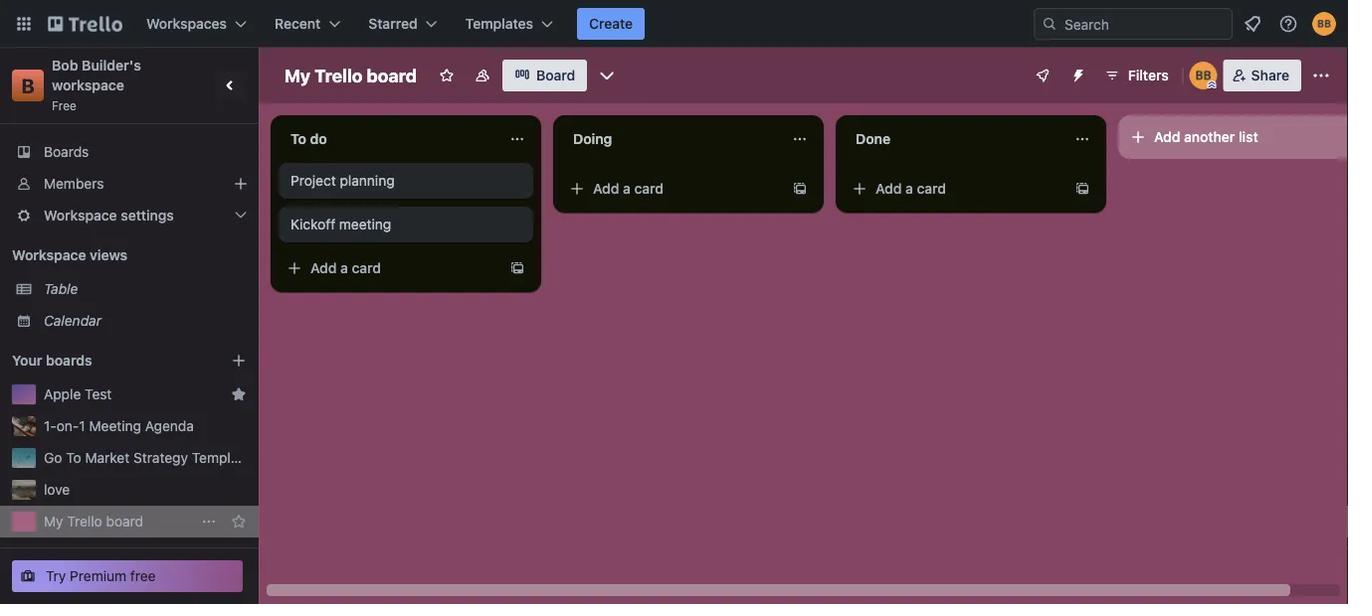 Task type: vqa. For each thing, say whether or not it's contained in the screenshot.
the topmost My Trello board
yes



Task type: locate. For each thing, give the bounding box(es) containing it.
test
[[85, 387, 112, 403]]

this member is an admin of this board. image
[[1207, 81, 1216, 90]]

add a card button
[[561, 173, 784, 205], [844, 173, 1067, 205], [279, 253, 501, 285]]

to
[[291, 131, 306, 147], [66, 450, 81, 467]]

planning
[[340, 173, 395, 189]]

open information menu image
[[1278, 14, 1298, 34]]

0 vertical spatial to
[[291, 131, 306, 147]]

a for doing
[[623, 181, 631, 197]]

board
[[367, 65, 417, 86], [106, 514, 143, 530]]

trello inside board name text field
[[315, 65, 363, 86]]

my down love
[[44, 514, 63, 530]]

add down doing
[[593, 181, 619, 197]]

add down done
[[875, 181, 902, 197]]

1
[[79, 418, 85, 435]]

your boards with 5 items element
[[12, 349, 201, 373]]

my trello board
[[285, 65, 417, 86], [44, 514, 143, 530]]

board inside text field
[[367, 65, 417, 86]]

2 horizontal spatial add a card button
[[844, 173, 1067, 205]]

share
[[1251, 67, 1289, 84]]

1 vertical spatial to
[[66, 450, 81, 467]]

b
[[21, 74, 34, 97]]

0 vertical spatial my trello board
[[285, 65, 417, 86]]

1 vertical spatial trello
[[67, 514, 102, 530]]

recent
[[275, 15, 321, 32]]

try
[[46, 569, 66, 585]]

my trello board down starred
[[285, 65, 417, 86]]

workspace inside dropdown button
[[44, 207, 117, 224]]

trello down the recent popup button
[[315, 65, 363, 86]]

card
[[634, 181, 664, 197], [917, 181, 946, 197], [352, 260, 381, 277]]

Done text field
[[844, 123, 1063, 155]]

a
[[623, 181, 631, 197], [905, 181, 913, 197], [340, 260, 348, 277]]

workspace down members
[[44, 207, 117, 224]]

meeting
[[89, 418, 141, 435]]

builder's
[[82, 57, 141, 74]]

1 horizontal spatial to
[[291, 131, 306, 147]]

0 vertical spatial workspace
[[44, 207, 117, 224]]

agenda
[[145, 418, 194, 435]]

a for done
[[905, 181, 913, 197]]

apple
[[44, 387, 81, 403]]

trello down love
[[67, 514, 102, 530]]

primary element
[[0, 0, 1348, 48]]

card for doing
[[634, 181, 664, 197]]

to left do
[[291, 131, 306, 147]]

project
[[291, 173, 336, 189]]

Search field
[[1058, 9, 1232, 39]]

boards link
[[0, 136, 259, 168]]

create button
[[577, 8, 645, 40]]

2 create from template… image from the left
[[1074, 181, 1090, 197]]

calendar link
[[44, 311, 247, 331]]

workspaces button
[[134, 8, 259, 40]]

1 horizontal spatial board
[[367, 65, 417, 86]]

add a card button down done text box
[[844, 173, 1067, 205]]

love
[[44, 482, 70, 498]]

0 vertical spatial my
[[285, 65, 311, 86]]

a down doing text field
[[623, 181, 631, 197]]

board link
[[502, 60, 587, 92]]

add a card down doing
[[593, 181, 664, 197]]

trello
[[315, 65, 363, 86], [67, 514, 102, 530]]

workspace up table
[[12, 247, 86, 264]]

1 horizontal spatial my trello board
[[285, 65, 417, 86]]

another
[[1184, 129, 1235, 145]]

1 vertical spatial board
[[106, 514, 143, 530]]

add another list
[[1154, 129, 1258, 145]]

workspace for workspace views
[[12, 247, 86, 264]]

1-on-1 meeting agenda link
[[44, 417, 247, 437]]

0 horizontal spatial my trello board
[[44, 514, 143, 530]]

1 horizontal spatial create from template… image
[[1074, 181, 1090, 197]]

your
[[12, 353, 42, 369]]

star or unstar board image
[[439, 68, 455, 84]]

0 horizontal spatial to
[[66, 450, 81, 467]]

1 horizontal spatial add a card button
[[561, 173, 784, 205]]

card down done text box
[[917, 181, 946, 197]]

strategy
[[133, 450, 188, 467]]

add a card down done
[[875, 181, 946, 197]]

views
[[90, 247, 127, 264]]

1 create from template… image from the left
[[792, 181, 808, 197]]

1 horizontal spatial card
[[634, 181, 664, 197]]

card down doing text field
[[634, 181, 664, 197]]

0 horizontal spatial a
[[340, 260, 348, 277]]

0 horizontal spatial create from template… image
[[792, 181, 808, 197]]

a for to do
[[340, 260, 348, 277]]

0 horizontal spatial board
[[106, 514, 143, 530]]

board down starred
[[367, 65, 417, 86]]

1 horizontal spatial add a card
[[593, 181, 664, 197]]

1-on-1 meeting agenda
[[44, 418, 194, 435]]

boards
[[44, 144, 89, 160]]

add down the kickoff
[[310, 260, 337, 277]]

0 horizontal spatial card
[[352, 260, 381, 277]]

workspace visible image
[[475, 68, 490, 84]]

card down meeting
[[352, 260, 381, 277]]

project planning link
[[291, 171, 521, 191]]

filters
[[1128, 67, 1169, 84]]

0 horizontal spatial add a card button
[[279, 253, 501, 285]]

templates
[[465, 15, 533, 32]]

board down love link
[[106, 514, 143, 530]]

0 vertical spatial board
[[367, 65, 417, 86]]

go
[[44, 450, 62, 467]]

0 horizontal spatial add a card
[[310, 260, 381, 277]]

1 vertical spatial workspace
[[12, 247, 86, 264]]

done
[[856, 131, 891, 147]]

card for done
[[917, 181, 946, 197]]

table link
[[44, 280, 247, 299]]

create from template… image
[[792, 181, 808, 197], [1074, 181, 1090, 197]]

Board name text field
[[275, 60, 427, 92]]

workspace settings button
[[0, 200, 259, 232]]

add a card button down doing text field
[[561, 173, 784, 205]]

0 notifications image
[[1241, 12, 1264, 36]]

templates button
[[453, 8, 565, 40]]

calendar
[[44, 313, 101, 329]]

my
[[285, 65, 311, 86], [44, 514, 63, 530]]

1 horizontal spatial my
[[285, 65, 311, 86]]

workspace
[[44, 207, 117, 224], [12, 247, 86, 264]]

workspace
[[52, 77, 124, 94]]

1 vertical spatial my
[[44, 514, 63, 530]]

a down kickoff meeting
[[340, 260, 348, 277]]

list
[[1239, 129, 1258, 145]]

free
[[52, 98, 77, 112]]

bob builder's workspace link
[[52, 57, 145, 94]]

add a card for to do
[[310, 260, 381, 277]]

go to market strategy template link
[[44, 449, 251, 469]]

a down done text box
[[905, 181, 913, 197]]

my trello board down love
[[44, 514, 143, 530]]

2 horizontal spatial a
[[905, 181, 913, 197]]

starred
[[368, 15, 418, 32]]

do
[[310, 131, 327, 147]]

add
[[1154, 129, 1180, 145], [593, 181, 619, 197], [875, 181, 902, 197], [310, 260, 337, 277]]

0 vertical spatial trello
[[315, 65, 363, 86]]

share button
[[1223, 60, 1301, 92]]

search image
[[1042, 16, 1058, 32]]

market
[[85, 450, 130, 467]]

bob
[[52, 57, 78, 74]]

my down recent
[[285, 65, 311, 86]]

try premium free
[[46, 569, 156, 585]]

add a card button down kickoff meeting link
[[279, 253, 501, 285]]

add a card down kickoff meeting
[[310, 260, 381, 277]]

to inside to do text field
[[291, 131, 306, 147]]

add a card
[[593, 181, 664, 197], [875, 181, 946, 197], [310, 260, 381, 277]]

automation image
[[1062, 60, 1090, 88]]

1 horizontal spatial trello
[[315, 65, 363, 86]]

1 horizontal spatial a
[[623, 181, 631, 197]]

2 horizontal spatial card
[[917, 181, 946, 197]]

to right go
[[66, 450, 81, 467]]

2 horizontal spatial add a card
[[875, 181, 946, 197]]



Task type: describe. For each thing, give the bounding box(es) containing it.
template
[[192, 450, 251, 467]]

customize views image
[[597, 66, 617, 86]]

bob builder's workspace free
[[52, 57, 145, 112]]

my inside board name text field
[[285, 65, 311, 86]]

add for doing
[[593, 181, 619, 197]]

To do text field
[[279, 123, 497, 155]]

settings
[[121, 207, 174, 224]]

premium
[[70, 569, 126, 585]]

my trello board link
[[44, 512, 191, 532]]

table
[[44, 281, 78, 297]]

my trello board inside board name text field
[[285, 65, 417, 86]]

your boards
[[12, 353, 92, 369]]

add a card button for done
[[844, 173, 1067, 205]]

power ups image
[[1034, 68, 1050, 84]]

kickoff meeting link
[[291, 215, 521, 235]]

starred button
[[356, 8, 449, 40]]

to inside go to market strategy template link
[[66, 450, 81, 467]]

boards
[[46, 353, 92, 369]]

Doing text field
[[561, 123, 780, 155]]

add a card for doing
[[593, 181, 664, 197]]

project planning
[[291, 173, 395, 189]]

workspace navigation collapse icon image
[[217, 72, 245, 99]]

add left 'another'
[[1154, 129, 1180, 145]]

recent button
[[263, 8, 352, 40]]

starred icon image
[[231, 387, 247, 403]]

0 horizontal spatial trello
[[67, 514, 102, 530]]

workspaces
[[146, 15, 227, 32]]

love link
[[44, 481, 247, 500]]

back to home image
[[48, 8, 122, 40]]

to do
[[291, 131, 327, 147]]

meeting
[[339, 216, 391, 233]]

workspace views
[[12, 247, 127, 264]]

free
[[130, 569, 156, 585]]

create
[[589, 15, 633, 32]]

card for to do
[[352, 260, 381, 277]]

members link
[[0, 168, 259, 200]]

add board image
[[231, 353, 247, 369]]

members
[[44, 176, 104, 192]]

star icon image
[[231, 514, 247, 530]]

go to market strategy template
[[44, 450, 251, 467]]

create from template… image for doing
[[792, 181, 808, 197]]

board
[[536, 67, 575, 84]]

workspace settings
[[44, 207, 174, 224]]

board actions menu image
[[201, 514, 217, 530]]

add a card button for doing
[[561, 173, 784, 205]]

add for to do
[[310, 260, 337, 277]]

on-
[[57, 418, 79, 435]]

0 horizontal spatial my
[[44, 514, 63, 530]]

apple test link
[[44, 385, 223, 405]]

create from template… image
[[509, 261, 525, 277]]

1-
[[44, 418, 57, 435]]

doing
[[573, 131, 612, 147]]

apple test
[[44, 387, 112, 403]]

filters button
[[1098, 60, 1175, 92]]

add a card for done
[[875, 181, 946, 197]]

create from template… image for done
[[1074, 181, 1090, 197]]

1 vertical spatial my trello board
[[44, 514, 143, 530]]

add a card button for to do
[[279, 253, 501, 285]]

b link
[[12, 70, 44, 101]]

show menu image
[[1311, 66, 1331, 86]]

bob builder (bobbuilder40) image
[[1190, 62, 1217, 90]]

add for done
[[875, 181, 902, 197]]

workspace for workspace settings
[[44, 207, 117, 224]]

try premium free button
[[12, 561, 243, 593]]

bob builder (bobbuilder40) image
[[1312, 12, 1336, 36]]

kickoff
[[291, 216, 335, 233]]

kickoff meeting
[[291, 216, 391, 233]]

add another list button
[[1118, 115, 1348, 159]]



